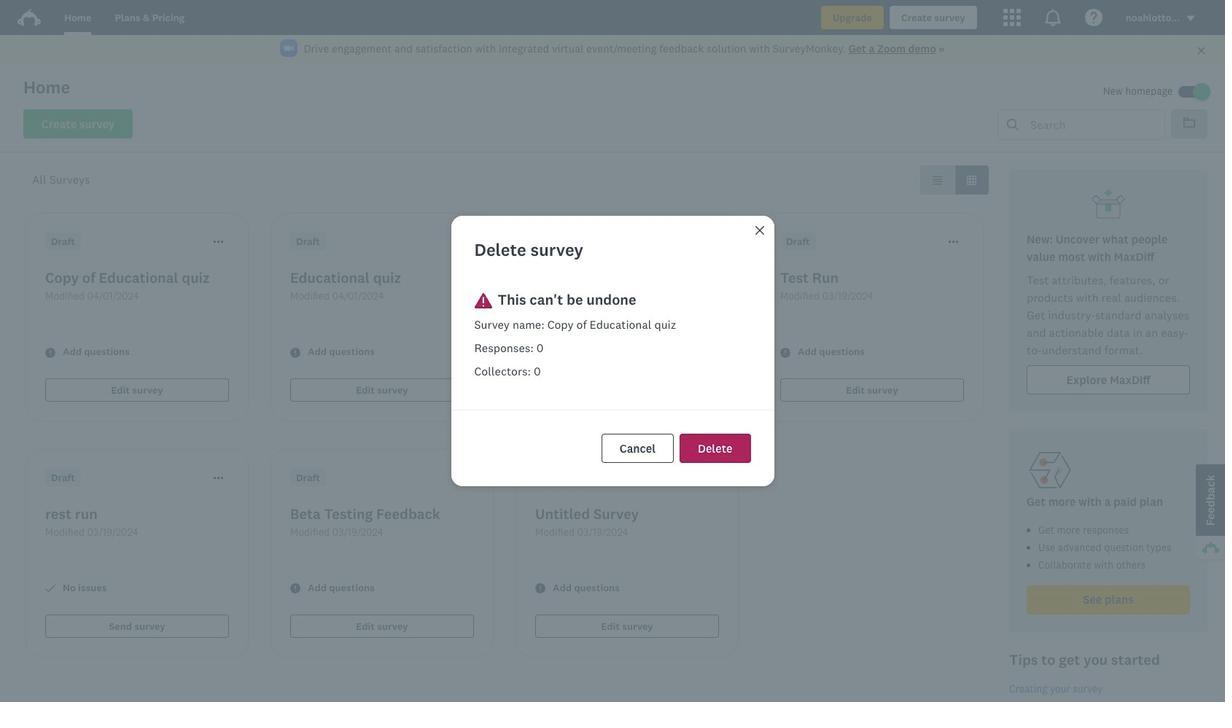 Task type: locate. For each thing, give the bounding box(es) containing it.
warning image
[[535, 348, 546, 358], [535, 584, 546, 594]]

1 vertical spatial warning image
[[535, 584, 546, 594]]

warning image
[[45, 348, 55, 358], [290, 348, 301, 358], [780, 348, 791, 358], [290, 584, 301, 594]]

dialog
[[451, 216, 774, 487]]

2 brand logo image from the top
[[18, 9, 41, 26]]

2 warning image from the top
[[535, 584, 546, 594]]

group
[[920, 166, 989, 195]]

max diff icon image
[[1091, 187, 1126, 222]]

folders image
[[1184, 117, 1195, 128]]

products icon image
[[1003, 9, 1021, 26], [1003, 9, 1021, 26]]

notification center icon image
[[1044, 9, 1062, 26]]

0 vertical spatial warning image
[[535, 348, 546, 358]]

folders image
[[1184, 117, 1195, 128]]

dropdown arrow icon image
[[1186, 13, 1196, 24], [1187, 16, 1195, 21]]

brand logo image
[[18, 6, 41, 29], [18, 9, 41, 26]]

this can't be undone image
[[474, 293, 492, 311], [474, 293, 492, 309]]



Task type: describe. For each thing, give the bounding box(es) containing it.
x image
[[1197, 46, 1206, 55]]

help icon image
[[1085, 9, 1103, 26]]

close image
[[754, 225, 765, 236]]

search image
[[1007, 119, 1019, 131]]

1 brand logo image from the top
[[18, 6, 41, 29]]

search image
[[1007, 119, 1019, 131]]

no issues image
[[45, 584, 55, 594]]

response based pricing icon image
[[1027, 447, 1074, 494]]

1 warning image from the top
[[535, 348, 546, 358]]

Search text field
[[1019, 110, 1165, 139]]

close image
[[755, 226, 764, 235]]



